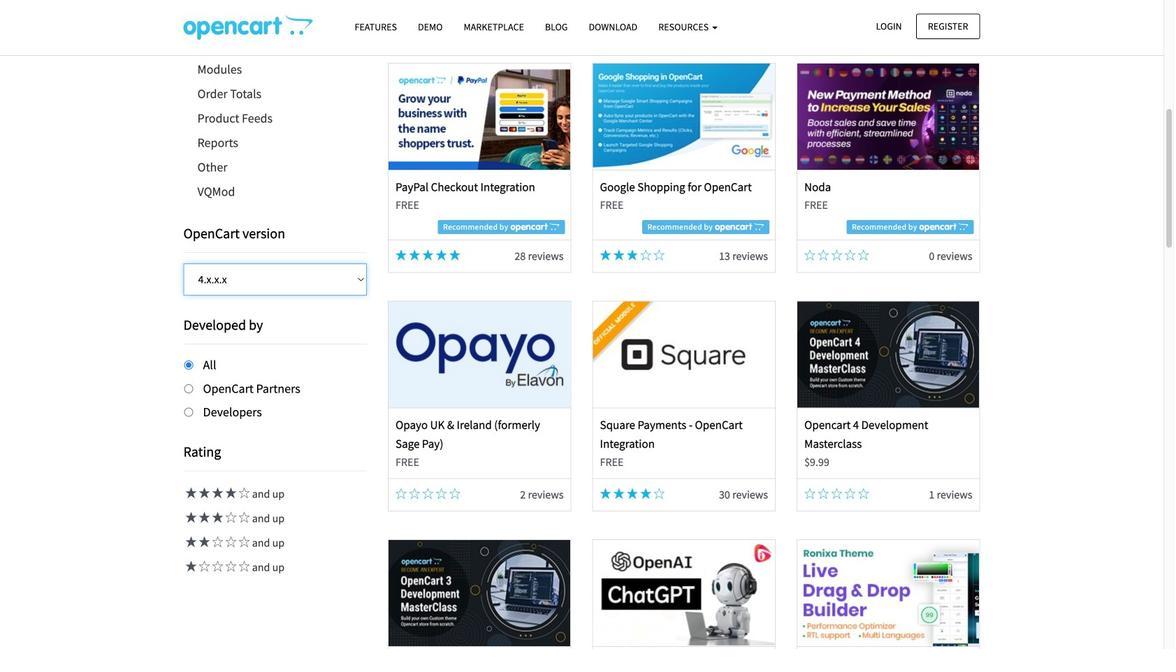 Task type: vqa. For each thing, say whether or not it's contained in the screenshot.
OPENCART 3 DEVELOPMENT MASTERCLASS image
yes



Task type: locate. For each thing, give the bounding box(es) containing it.
star light o image
[[640, 249, 651, 261], [804, 249, 816, 261], [818, 249, 829, 261], [845, 249, 856, 261], [858, 249, 869, 261], [436, 488, 447, 499], [449, 488, 460, 499], [858, 488, 869, 499], [223, 512, 237, 523], [210, 536, 223, 547], [237, 536, 250, 547], [210, 561, 223, 572]]

star light o image
[[654, 249, 665, 261], [831, 249, 842, 261], [237, 487, 250, 499], [396, 488, 407, 499], [409, 488, 420, 499], [422, 488, 434, 499], [654, 488, 665, 499], [804, 488, 816, 499], [818, 488, 829, 499], [831, 488, 842, 499], [845, 488, 856, 499], [237, 512, 250, 523], [223, 536, 237, 547], [197, 561, 210, 572], [223, 561, 237, 572], [237, 561, 250, 572]]

ronixa theme - opencart live drag and drop page .. image
[[798, 540, 979, 646]]

star light image
[[396, 249, 407, 261], [409, 249, 420, 261], [436, 249, 447, 261], [600, 249, 611, 261], [613, 249, 625, 261], [627, 249, 638, 261], [197, 487, 210, 499], [223, 487, 237, 499], [613, 488, 625, 499], [627, 488, 638, 499], [640, 488, 651, 499], [197, 512, 210, 523], [183, 536, 197, 547]]

opencart 4 development masterclass image
[[798, 301, 979, 408]]

opayo uk & ireland (formerly sage pay) image
[[389, 301, 570, 408]]

opencart 3 development masterclass image
[[389, 540, 570, 646]]

star light image
[[422, 249, 434, 261], [449, 249, 460, 261], [183, 487, 197, 499], [210, 487, 223, 499], [600, 488, 611, 499], [183, 512, 197, 523], [210, 512, 223, 523], [197, 536, 210, 547], [183, 561, 197, 572]]



Task type: describe. For each thing, give the bounding box(es) containing it.
google shopping for opencart image
[[593, 63, 775, 170]]

node image
[[461, 0, 907, 11]]

chatgpt for opencart image
[[593, 540, 775, 646]]

opencart extensions image
[[183, 15, 313, 40]]

paypal checkout integration image
[[389, 63, 570, 170]]

noda image
[[798, 63, 979, 170]]

square payments - opencart integration image
[[593, 301, 775, 408]]



